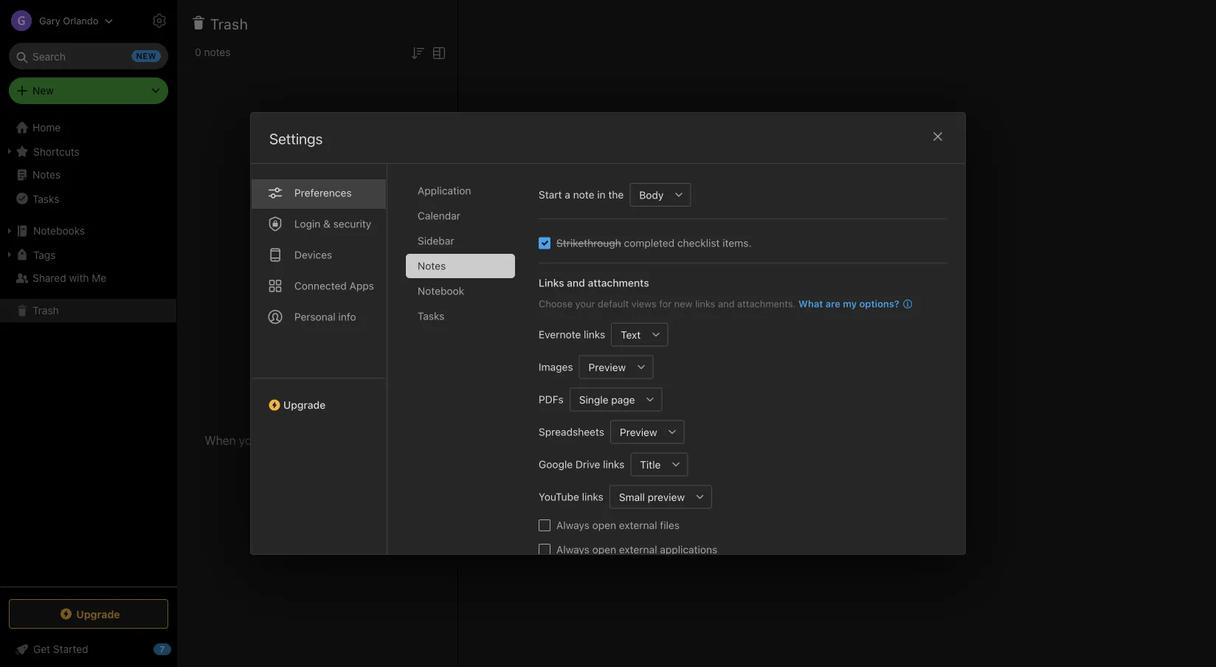 Task type: describe. For each thing, give the bounding box(es) containing it.
your trash is empty
[[259, 404, 376, 420]]

single page button
[[570, 388, 639, 411]]

open for always open external applications
[[592, 544, 616, 556]]

notes link
[[0, 163, 176, 187]]

trash link
[[0, 299, 176, 323]]

are
[[826, 298, 841, 309]]

0 notes
[[195, 46, 231, 58]]

drive
[[576, 458, 600, 471]]

preview
[[648, 491, 685, 503]]

0 vertical spatial the
[[608, 189, 624, 201]]

trash,
[[355, 433, 386, 447]]

always open external applications
[[557, 544, 718, 556]]

notebooks
[[33, 225, 85, 237]]

links down "your"
[[584, 328, 605, 341]]

Choose default view option for Google Drive links field
[[631, 453, 688, 476]]

for
[[659, 298, 672, 309]]

links right new
[[695, 298, 716, 309]]

links and attachments
[[539, 277, 649, 289]]

expand notebooks image
[[4, 225, 15, 237]]

login
[[294, 218, 321, 230]]

notebook tab
[[406, 279, 515, 303]]

have
[[261, 433, 287, 447]]

connected apps
[[294, 280, 374, 292]]

application
[[418, 185, 471, 197]]

title button
[[631, 453, 665, 476]]

settings
[[269, 130, 323, 147]]

single
[[579, 394, 609, 406]]

1 vertical spatial trash
[[32, 304, 59, 317]]

what are my options?
[[799, 298, 900, 309]]

evernote links
[[539, 328, 605, 341]]

Choose default view option for YouTube links field
[[609, 485, 712, 509]]

upgrade button inside tab list
[[251, 378, 387, 417]]

views
[[632, 298, 657, 309]]

trash
[[290, 404, 321, 420]]

links down the drive
[[582, 491, 604, 503]]

restore
[[263, 451, 301, 465]]

youtube
[[539, 491, 579, 503]]

youtube links
[[539, 491, 604, 503]]

images
[[539, 361, 573, 373]]

preferences
[[294, 187, 352, 199]]

empty
[[337, 404, 376, 420]]

completed
[[624, 237, 675, 249]]

shared with me
[[32, 272, 106, 284]]

close image
[[929, 128, 947, 145]]

devices
[[294, 249, 332, 261]]

0 vertical spatial notes
[[32, 169, 61, 181]]

shortcuts
[[33, 145, 80, 157]]

a
[[565, 189, 570, 201]]

&
[[323, 218, 331, 230]]

open for always open external files
[[592, 519, 616, 531]]

0
[[195, 46, 201, 58]]

Always open external files checkbox
[[539, 520, 551, 531]]

home link
[[0, 116, 177, 139]]

Choose default view option for Images field
[[579, 355, 653, 379]]

preview for spreadsheets
[[620, 426, 657, 438]]

you
[[239, 433, 258, 447]]

them.
[[355, 451, 385, 465]]

small preview
[[619, 491, 685, 503]]

google
[[539, 458, 573, 471]]

small
[[619, 491, 645, 503]]

notebooks link
[[0, 219, 176, 243]]

shared
[[32, 272, 66, 284]]

attachments.
[[737, 298, 796, 309]]

Start a new note in the body or title. field
[[630, 183, 691, 207]]

always open external files
[[557, 519, 680, 531]]

evernote
[[539, 328, 581, 341]]

attachments
[[588, 277, 649, 289]]

checklist
[[678, 237, 720, 249]]

sidebar
[[418, 235, 454, 247]]

0 vertical spatial trash
[[210, 15, 248, 32]]

notes tab
[[406, 254, 515, 278]]

connected
[[294, 280, 347, 292]]

start a note in the
[[539, 189, 624, 201]]

Choose default view option for Evernote links field
[[611, 323, 668, 347]]

google drive links
[[539, 458, 625, 471]]

shared with me link
[[0, 266, 176, 290]]

tasks inside tab
[[418, 310, 445, 322]]

delete
[[318, 451, 352, 465]]

files
[[660, 519, 680, 531]]

expand tags image
[[4, 249, 15, 261]]

my
[[843, 298, 857, 309]]

body button
[[630, 183, 667, 207]]

external for applications
[[619, 544, 657, 556]]

small preview button
[[609, 485, 689, 509]]

spreadsheets
[[539, 426, 604, 438]]

options?
[[860, 298, 900, 309]]

page
[[611, 394, 635, 406]]

login & security
[[294, 218, 371, 230]]

calendar
[[418, 210, 460, 222]]

Choose default view option for PDFs field
[[570, 388, 662, 411]]

home
[[32, 121, 61, 134]]

in inside when you have notes in the trash, click '...' to restore or delete them.
[[323, 433, 332, 447]]

0 horizontal spatial upgrade button
[[9, 599, 168, 629]]



Task type: vqa. For each thing, say whether or not it's contained in the screenshot.


Task type: locate. For each thing, give the bounding box(es) containing it.
1 horizontal spatial in
[[597, 189, 606, 201]]

info
[[338, 311, 356, 323]]

pdfs
[[539, 393, 564, 406]]

0 vertical spatial upgrade button
[[251, 378, 387, 417]]

1 vertical spatial open
[[592, 544, 616, 556]]

notes inside when you have notes in the trash, click '...' to restore or delete them.
[[290, 433, 320, 447]]

0 horizontal spatial tasks
[[32, 192, 59, 205]]

1 horizontal spatial notes
[[290, 433, 320, 447]]

links
[[539, 277, 564, 289]]

preview inside field
[[589, 361, 626, 373]]

0 vertical spatial open
[[592, 519, 616, 531]]

1 vertical spatial notes
[[418, 260, 446, 272]]

what
[[799, 298, 823, 309]]

0 horizontal spatial tab list
[[251, 164, 387, 554]]

0 horizontal spatial notes
[[32, 169, 61, 181]]

preview
[[589, 361, 626, 373], [620, 426, 657, 438]]

text
[[621, 329, 641, 341]]

preview for images
[[589, 361, 626, 373]]

tab list containing application
[[406, 179, 527, 554]]

when you have notes in the trash, click '...' to restore or delete them.
[[205, 433, 430, 465]]

0 vertical spatial always
[[557, 519, 590, 531]]

0 horizontal spatial upgrade
[[76, 608, 120, 620]]

1 external from the top
[[619, 519, 657, 531]]

default
[[598, 298, 629, 309]]

1 horizontal spatial upgrade
[[283, 399, 326, 411]]

when
[[205, 433, 236, 447]]

'...'
[[417, 433, 430, 447]]

external up always open external applications
[[619, 519, 657, 531]]

tasks down notebook
[[418, 310, 445, 322]]

1 vertical spatial preview button
[[610, 420, 661, 444]]

1 horizontal spatial tasks
[[418, 310, 445, 322]]

apps
[[350, 280, 374, 292]]

0 vertical spatial preview button
[[579, 355, 630, 379]]

0 vertical spatial tasks
[[32, 192, 59, 205]]

2 open from the top
[[592, 544, 616, 556]]

always for always open external applications
[[557, 544, 590, 556]]

your
[[575, 298, 595, 309]]

links right the drive
[[603, 458, 625, 471]]

tab list
[[251, 164, 387, 554], [406, 179, 527, 554]]

upgrade for upgrade popup button in tab list
[[283, 399, 326, 411]]

open down always open external files
[[592, 544, 616, 556]]

notes up or
[[290, 433, 320, 447]]

settings image
[[151, 12, 168, 30]]

preview button up single page "button"
[[579, 355, 630, 379]]

Always open external applications checkbox
[[539, 544, 551, 556]]

external down always open external files
[[619, 544, 657, 556]]

trash down shared
[[32, 304, 59, 317]]

the
[[608, 189, 624, 201], [335, 433, 352, 447]]

and left attachments.
[[718, 298, 735, 309]]

start
[[539, 189, 562, 201]]

trash up the 0 notes
[[210, 15, 248, 32]]

to
[[249, 451, 260, 465]]

preview button for images
[[579, 355, 630, 379]]

preview button
[[579, 355, 630, 379], [610, 420, 661, 444]]

or
[[304, 451, 315, 465]]

security
[[333, 218, 371, 230]]

always
[[557, 519, 590, 531], [557, 544, 590, 556]]

trash
[[210, 15, 248, 32], [32, 304, 59, 317]]

1 vertical spatial notes
[[290, 433, 320, 447]]

1 vertical spatial upgrade button
[[9, 599, 168, 629]]

body
[[639, 189, 664, 201]]

1 vertical spatial always
[[557, 544, 590, 556]]

preview up title button
[[620, 426, 657, 438]]

1 vertical spatial tasks
[[418, 310, 445, 322]]

personal
[[294, 311, 336, 323]]

tree
[[0, 116, 177, 586]]

calendar tab
[[406, 204, 515, 228]]

0 vertical spatial external
[[619, 519, 657, 531]]

in right note
[[597, 189, 606, 201]]

1 horizontal spatial and
[[718, 298, 735, 309]]

tasks tab
[[406, 304, 515, 328]]

notes inside tab
[[418, 260, 446, 272]]

notes down "shortcuts"
[[32, 169, 61, 181]]

2 external from the top
[[619, 544, 657, 556]]

in up delete
[[323, 433, 332, 447]]

0 horizontal spatial notes
[[204, 46, 231, 58]]

notes
[[204, 46, 231, 58], [290, 433, 320, 447]]

2 always from the top
[[557, 544, 590, 556]]

tab list containing preferences
[[251, 164, 387, 554]]

tags button
[[0, 243, 176, 266]]

strikethrough completed checklist items.
[[557, 237, 752, 249]]

notes right 0 on the left top of the page
[[204, 46, 231, 58]]

the inside when you have notes in the trash, click '...' to restore or delete them.
[[335, 433, 352, 447]]

applications
[[660, 544, 718, 556]]

strikethrough
[[557, 237, 621, 249]]

note window - empty element
[[458, 0, 1216, 667]]

preview button up title button
[[610, 420, 661, 444]]

0 vertical spatial notes
[[204, 46, 231, 58]]

0 vertical spatial preview
[[589, 361, 626, 373]]

click
[[389, 433, 414, 447]]

tree containing home
[[0, 116, 177, 586]]

external for files
[[619, 519, 657, 531]]

upgrade inside tab list
[[283, 399, 326, 411]]

preview up single page
[[589, 361, 626, 373]]

tasks
[[32, 192, 59, 205], [418, 310, 445, 322]]

is
[[324, 404, 334, 420]]

note
[[573, 189, 595, 201]]

Select366 checkbox
[[539, 237, 551, 249]]

1 vertical spatial the
[[335, 433, 352, 447]]

notebook
[[418, 285, 464, 297]]

personal info
[[294, 311, 356, 323]]

preview button for spreadsheets
[[610, 420, 661, 444]]

1 horizontal spatial upgrade button
[[251, 378, 387, 417]]

1 horizontal spatial tab list
[[406, 179, 527, 554]]

0 horizontal spatial trash
[[32, 304, 59, 317]]

open up always open external applications
[[592, 519, 616, 531]]

shortcuts button
[[0, 139, 176, 163]]

and up "your"
[[567, 277, 585, 289]]

open
[[592, 519, 616, 531], [592, 544, 616, 556]]

items.
[[723, 237, 752, 249]]

new
[[674, 298, 693, 309]]

Choose default view option for Spreadsheets field
[[610, 420, 685, 444]]

single page
[[579, 394, 635, 406]]

text button
[[611, 323, 645, 347]]

sidebar tab
[[406, 229, 515, 253]]

choose
[[539, 298, 573, 309]]

tab list for start a note in the
[[406, 179, 527, 554]]

1 open from the top
[[592, 519, 616, 531]]

1 always from the top
[[557, 519, 590, 531]]

1 vertical spatial in
[[323, 433, 332, 447]]

new button
[[9, 77, 168, 104]]

title
[[640, 459, 661, 471]]

0 vertical spatial in
[[597, 189, 606, 201]]

0 vertical spatial and
[[567, 277, 585, 289]]

1 vertical spatial external
[[619, 544, 657, 556]]

None search field
[[19, 43, 158, 69]]

tab list for application
[[251, 164, 387, 554]]

preview inside choose default view option for spreadsheets field
[[620, 426, 657, 438]]

0 horizontal spatial the
[[335, 433, 352, 447]]

1 horizontal spatial notes
[[418, 260, 446, 272]]

notes
[[32, 169, 61, 181], [418, 260, 446, 272]]

the up delete
[[335, 433, 352, 447]]

in
[[597, 189, 606, 201], [323, 433, 332, 447]]

upgrade for left upgrade popup button
[[76, 608, 120, 620]]

always for always open external files
[[557, 519, 590, 531]]

choose your default views for new links and attachments.
[[539, 298, 796, 309]]

tags
[[33, 249, 56, 261]]

me
[[92, 272, 106, 284]]

tasks button
[[0, 187, 176, 210]]

application tab
[[406, 179, 515, 203]]

0 horizontal spatial and
[[567, 277, 585, 289]]

Search text field
[[19, 43, 158, 69]]

notes down sidebar
[[418, 260, 446, 272]]

your
[[259, 404, 286, 420]]

links
[[695, 298, 716, 309], [584, 328, 605, 341], [603, 458, 625, 471], [582, 491, 604, 503]]

tasks inside button
[[32, 192, 59, 205]]

tasks up notebooks
[[32, 192, 59, 205]]

0 vertical spatial upgrade
[[283, 399, 326, 411]]

1 horizontal spatial the
[[608, 189, 624, 201]]

1 horizontal spatial trash
[[210, 15, 248, 32]]

and
[[567, 277, 585, 289], [718, 298, 735, 309]]

with
[[69, 272, 89, 284]]

0 horizontal spatial in
[[323, 433, 332, 447]]

1 vertical spatial upgrade
[[76, 608, 120, 620]]

1 vertical spatial and
[[718, 298, 735, 309]]

always right always open external applications checkbox
[[557, 544, 590, 556]]

the right note
[[608, 189, 624, 201]]

always right the always open external files checkbox
[[557, 519, 590, 531]]

new
[[32, 85, 54, 97]]

1 vertical spatial preview
[[620, 426, 657, 438]]



